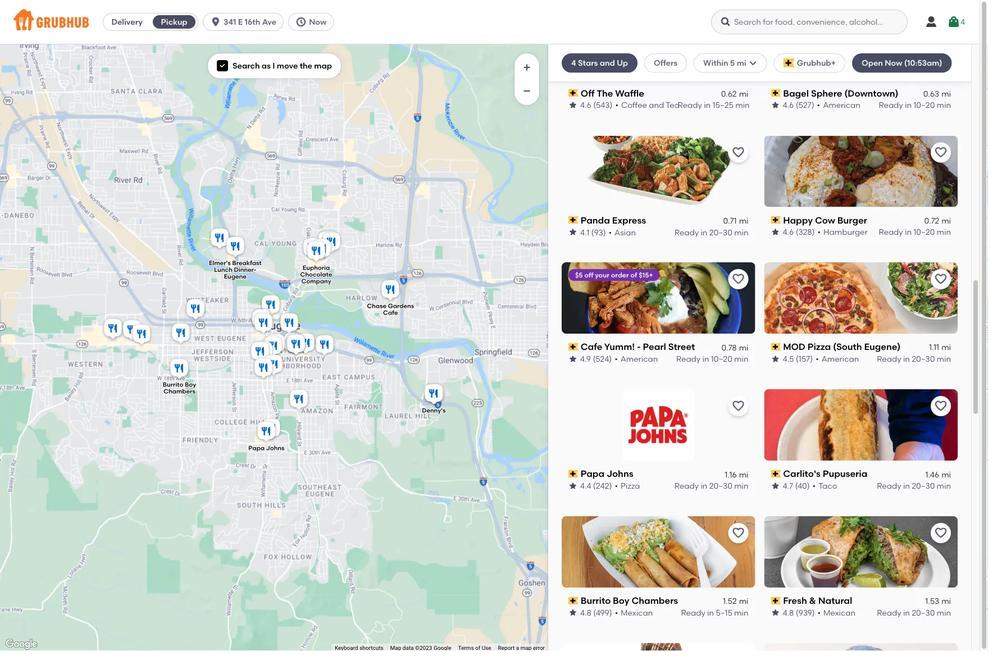 Task type: describe. For each thing, give the bounding box(es) containing it.
carlito's pupuseria image
[[184, 298, 207, 322]]

happy cow burger
[[784, 215, 868, 226]]

4.6 (527)
[[783, 101, 815, 110]]

ready for burrito boy chambers
[[682, 609, 706, 618]]

checkout
[[885, 409, 922, 418]]

proceed
[[841, 409, 873, 418]]

• pizza
[[615, 482, 640, 491]]

min for papa johns
[[735, 482, 749, 491]]

burger
[[838, 215, 868, 226]]

grubhub plus flag logo image
[[784, 59, 795, 68]]

nekter juice bar logo image
[[765, 644, 959, 652]]

min for off the waffle
[[736, 101, 750, 110]]

now button
[[289, 13, 339, 31]]

1.16
[[725, 470, 737, 480]]

star icon image for carlito's pupuseria
[[772, 482, 781, 491]]

(242)
[[594, 482, 613, 491]]

cafe yumm! - pearl street image
[[260, 294, 282, 319]]

ready in 20–30 min for carlito's pupuseria
[[878, 482, 952, 491]]

4.8 (939)
[[783, 609, 816, 618]]

mi for carlito's pupuseria
[[942, 470, 952, 480]]

cafe yumm! image
[[252, 357, 275, 381]]

plus icon image
[[522, 62, 533, 73]]

mandy's family restaurant image
[[252, 340, 275, 365]]

panda express image
[[314, 334, 336, 358]]

map region
[[0, 20, 557, 652]]

mi for cafe yumm! - pearl street
[[740, 343, 749, 353]]

cafe yumm! - pearl street
[[581, 342, 696, 353]]

burrito boy chambers logo image
[[562, 517, 756, 588]]

save this restaurant image for mod pizza (south eugene)
[[935, 273, 948, 287]]

min for fresh & natural
[[938, 609, 952, 618]]

1 horizontal spatial chambers
[[632, 596, 679, 607]]

mi for off the waffle
[[740, 89, 749, 99]]

within 5 mi
[[704, 58, 747, 68]]

svg image for 4
[[948, 15, 961, 29]]

proceed to checkout button
[[806, 403, 957, 424]]

in for off the waffle
[[705, 101, 711, 110]]

carl's jr. image
[[311, 238, 333, 262]]

search as i move the map
[[233, 61, 332, 71]]

the meltdown image
[[424, 383, 446, 407]]

mexican for chambers
[[621, 609, 653, 618]]

ready for fresh & natural
[[878, 609, 902, 618]]

0.62 mi
[[722, 89, 749, 99]]

subscription pass image for fresh & natural
[[772, 598, 782, 605]]

the
[[597, 88, 614, 99]]

save this restaurant image for panda express
[[732, 146, 746, 160]]

burrito boy chambers image
[[168, 357, 191, 382]]

1 horizontal spatial johns
[[607, 469, 634, 480]]

$5
[[576, 271, 583, 280]]

subscription pass image for off the waffle
[[569, 90, 579, 97]]

(93)
[[592, 228, 606, 237]]

ready in 10–20 min for cafe yumm! - pearl street
[[677, 355, 749, 364]]

in for papa johns
[[701, 482, 708, 491]]

0.63 mi
[[924, 89, 952, 99]]

1 horizontal spatial papa johns
[[581, 469, 634, 480]]

happy
[[784, 215, 814, 226]]

euphoria
[[303, 264, 330, 272]]

mod
[[784, 342, 806, 353]]

svg image for search as i move the map
[[219, 62, 226, 69]]

stars
[[579, 58, 598, 68]]

5
[[731, 58, 736, 68]]

off the waffle image
[[250, 308, 273, 333]]

16th
[[245, 17, 260, 27]]

tasty thai campus image
[[285, 333, 308, 358]]

your
[[596, 271, 610, 280]]

min for bagel sphere (downtown)
[[938, 101, 952, 110]]

1.46 mi
[[926, 470, 952, 480]]

and for up
[[600, 58, 616, 68]]

save this restaurant button for fresh & natural
[[932, 524, 952, 544]]

carlito's
[[784, 469, 821, 480]]

in for cafe yumm! - pearl street
[[703, 355, 710, 364]]

0.62
[[722, 89, 737, 99]]

pupuseria
[[824, 469, 868, 480]]

papa johns image
[[255, 420, 278, 445]]

ready in 15–25 min
[[678, 101, 750, 110]]

• mexican for chambers
[[615, 609, 653, 618]]

american for (downtown)
[[824, 101, 861, 110]]

$15+
[[639, 271, 654, 280]]

i
[[273, 61, 275, 71]]

proceed to checkout
[[841, 409, 922, 418]]

• american for (south
[[816, 355, 860, 364]]

(40)
[[796, 482, 811, 491]]

fat shack image
[[282, 331, 304, 356]]

20–30 for mod pizza (south eugene)
[[913, 355, 936, 364]]

1 vertical spatial boy
[[613, 596, 630, 607]]

1 vertical spatial now
[[886, 58, 903, 68]]

0.71 mi
[[724, 216, 749, 226]]

burrito boy image
[[278, 312, 301, 336]]

sphere
[[812, 88, 843, 99]]

ready in 20–30 min for panda express
[[675, 228, 749, 237]]

search
[[233, 61, 260, 71]]

delivery button
[[104, 13, 151, 31]]

4.1 (93)
[[581, 228, 606, 237]]

bagel sphere (downtown) image
[[251, 307, 273, 332]]

ave
[[262, 17, 277, 27]]

(downtown)
[[845, 88, 899, 99]]

0.78 mi
[[722, 343, 749, 353]]

4.6 for happy cow burger
[[783, 228, 795, 237]]

4.9
[[581, 355, 592, 364]]

341
[[224, 17, 236, 27]]

min for burrito boy chambers
[[735, 609, 749, 618]]

cafe inside chase gardens cafe
[[383, 309, 398, 317]]

1 vertical spatial cafe
[[581, 342, 603, 353]]

(543)
[[594, 101, 613, 110]]

fresh
[[784, 596, 808, 607]]

american for -
[[621, 355, 659, 364]]

15–25
[[713, 101, 734, 110]]

the
[[300, 61, 313, 71]]

in for mod pizza (south eugene)
[[904, 355, 911, 364]]

• for sphere
[[818, 101, 821, 110]]

burrito inside the burrito boy chambers
[[163, 381, 184, 389]]

carlito's pupuseria
[[784, 469, 868, 480]]

min for carlito's pupuseria
[[938, 482, 952, 491]]

20–30 for carlito's pupuseria
[[913, 482, 936, 491]]

ready for mod pizza (south eugene)
[[878, 355, 902, 364]]

main navigation navigation
[[0, 0, 981, 44]]

panda
[[581, 215, 611, 226]]

1 horizontal spatial papa
[[581, 469, 605, 480]]

to
[[875, 409, 883, 418]]

chase gardens cafe
[[367, 303, 414, 317]]

fresh & natural
[[784, 596, 853, 607]]

chambers inside map region
[[164, 388, 196, 396]]

e
[[238, 17, 243, 27]]

• mexican for natural
[[818, 609, 856, 618]]

4.6 (328)
[[783, 228, 816, 237]]

dos hermanos taqueria image
[[249, 340, 272, 365]]

ready for off the waffle
[[678, 101, 703, 110]]

mi for burrito boy chambers
[[740, 597, 749, 607]]

1.53
[[926, 597, 940, 607]]

mi for happy cow burger
[[942, 216, 952, 226]]

1.16 mi
[[725, 470, 749, 480]]

subscription pass image for bagel sphere (downtown)
[[772, 90, 782, 97]]

ready in 20–30 min for mod pizza (south eugene)
[[878, 355, 952, 364]]

in for fresh & natural
[[904, 609, 911, 618]]

0.78
[[722, 343, 737, 353]]

denny's
[[422, 407, 446, 415]]

papa johns inside map region
[[249, 445, 285, 452]]

• hamburger
[[818, 228, 868, 237]]

save this restaurant image for bagel sphere (downtown)
[[935, 19, 948, 33]]

papa johns logo image
[[623, 390, 695, 461]]

10–20 for cafe yumm! - pearl street
[[712, 355, 733, 364]]

4.8 for burrito boy chambers
[[581, 609, 592, 618]]

happy cow burger logo image
[[765, 136, 959, 207]]

save this restaurant image for fresh & natural
[[935, 527, 948, 541]]

(524)
[[593, 355, 612, 364]]

4 for 4 stars and up
[[572, 58, 577, 68]]

gardens
[[388, 303, 414, 310]]

happy cow burger image
[[288, 388, 310, 413]]

mod pizza (south eugene) logo image
[[765, 263, 959, 334]]

eugene
[[224, 273, 247, 280]]

subscription pass image for happy cow burger
[[772, 217, 782, 224]]

baja fresh image
[[320, 231, 343, 256]]

papa inside map region
[[249, 445, 265, 452]]

elmer's breakfast lunch dinner- eugene image
[[224, 235, 247, 260]]

• taco
[[813, 482, 838, 491]]

open
[[862, 58, 884, 68]]

ready for cafe yumm! - pearl street
[[677, 355, 701, 364]]

ready for bagel sphere (downtown)
[[880, 101, 904, 110]]

star icon image for bagel sphere (downtown)
[[772, 101, 781, 110]]

ready in 10–20 min for bagel sphere (downtown)
[[880, 101, 952, 110]]

subscription pass image for burrito boy chambers
[[569, 598, 579, 605]]

4 for 4
[[961, 17, 966, 27]]

Search for food, convenience, alcohol... search field
[[712, 10, 909, 34]]

341 e 16th ave
[[224, 17, 277, 27]]

• for boy
[[615, 609, 619, 618]]

mi for mod pizza (south eugene)
[[942, 343, 952, 353]]

ready for papa johns
[[675, 482, 699, 491]]

• for the
[[616, 101, 619, 110]]

chase
[[367, 303, 387, 310]]

in for carlito's pupuseria
[[904, 482, 911, 491]]

1 vertical spatial burrito boy chambers
[[581, 596, 679, 607]]

-
[[638, 342, 641, 353]]

street
[[669, 342, 696, 353]]

breakfast
[[232, 259, 262, 267]]

mi for fresh & natural
[[942, 597, 952, 607]]

4.5
[[783, 355, 795, 364]]



Task type: locate. For each thing, give the bounding box(es) containing it.
&
[[810, 596, 817, 607]]

10–20 for bagel sphere (downtown)
[[914, 101, 936, 110]]

0 vertical spatial burrito boy chambers
[[163, 381, 196, 396]]

20–30 down 1.16
[[710, 482, 733, 491]]

svg image left search
[[219, 62, 226, 69]]

• american down the bagel sphere (downtown)
[[818, 101, 861, 110]]

0.72 mi
[[925, 216, 952, 226]]

341 e 16th ave button
[[203, 13, 289, 31]]

1 horizontal spatial • mexican
[[818, 609, 856, 618]]

fresh & natural image
[[170, 322, 192, 347]]

1 • mexican from the left
[[615, 609, 653, 618]]

20–30 down 0.71
[[710, 228, 733, 237]]

company
[[302, 278, 331, 285]]

burrito boy chambers down fresh & natural icon
[[163, 381, 196, 396]]

google image
[[3, 638, 40, 652]]

lunch
[[214, 266, 233, 274]]

star icon image for papa johns
[[569, 482, 578, 491]]

10–20 for happy cow burger
[[914, 228, 936, 237]]

johns down mod pizza (south eugene) icon
[[266, 445, 285, 452]]

carlito's pupuseria logo image
[[765, 390, 959, 461]]

mexican down natural
[[824, 609, 856, 618]]

• right (527)
[[818, 101, 821, 110]]

min down 1.52 mi
[[735, 609, 749, 618]]

cow
[[816, 215, 836, 226]]

4
[[961, 17, 966, 27], [572, 58, 577, 68]]

0 vertical spatial johns
[[266, 445, 285, 452]]

mod pizza (south eugene) image
[[260, 417, 283, 442]]

subscription pass image for panda express
[[569, 217, 579, 224]]

1 horizontal spatial burrito
[[581, 596, 611, 607]]

johns
[[266, 445, 285, 452], [607, 469, 634, 480]]

min down 1.16 mi
[[735, 482, 749, 491]]

star icon image left the 4.6 (328)
[[772, 228, 781, 237]]

4.6 down off
[[581, 101, 592, 110]]

boy inside the burrito boy chambers
[[185, 381, 196, 389]]

burrito boy chambers inside map region
[[163, 381, 196, 396]]

cafe down "chase gardens cafe" image
[[383, 309, 398, 317]]

0 vertical spatial papa johns
[[249, 445, 285, 452]]

subscription pass image
[[772, 90, 782, 97], [569, 217, 579, 224], [772, 217, 782, 224], [569, 344, 579, 351], [772, 471, 782, 478], [569, 598, 579, 605], [772, 598, 782, 605]]

mi right 0.72 in the top of the page
[[942, 216, 952, 226]]

svg image up within 5 mi at the right top of the page
[[721, 16, 732, 28]]

4.6 for bagel sphere (downtown)
[[783, 101, 795, 110]]

mi right 0.62
[[740, 89, 749, 99]]

dizzy dean's donuts image
[[130, 323, 153, 348]]

nekter juice bar image
[[301, 236, 324, 261]]

star icon image for cafe yumm! - pearl street
[[569, 355, 578, 364]]

1 vertical spatial pizza
[[621, 482, 640, 491]]

save this restaurant image
[[732, 19, 746, 33], [732, 146, 746, 160], [732, 273, 746, 287], [935, 273, 948, 287], [732, 400, 746, 414], [935, 400, 948, 414], [732, 527, 746, 541], [935, 527, 948, 541]]

dinner-
[[234, 266, 257, 274]]

burrito boy chambers up (499)
[[581, 596, 679, 607]]

mexican right (499)
[[621, 609, 653, 618]]

• right (157)
[[816, 355, 820, 364]]

min for panda express
[[735, 228, 749, 237]]

chambers down burrito boy chambers image
[[164, 388, 196, 396]]

• right (40)
[[813, 482, 816, 491]]

• down off the waffle
[[616, 101, 619, 110]]

chase gardens cafe image
[[380, 279, 402, 303]]

mod pizza (south eugene)
[[784, 342, 901, 353]]

pizza right (242)
[[621, 482, 640, 491]]

save this restaurant image for papa johns
[[732, 400, 746, 414]]

and left up
[[600, 58, 616, 68]]

1 save this restaurant image from the top
[[935, 19, 948, 33]]

svg image
[[948, 15, 961, 29], [210, 16, 222, 28], [296, 16, 307, 28], [721, 16, 732, 28], [749, 59, 758, 68], [219, 62, 226, 69]]

subscription pass image
[[569, 90, 579, 97], [772, 344, 782, 351], [569, 471, 579, 478]]

0 horizontal spatial now
[[309, 17, 327, 27]]

1 horizontal spatial mexican
[[824, 609, 856, 618]]

bobahead image
[[209, 227, 231, 252]]

star icon image left 4.6 (543)
[[569, 101, 578, 110]]

mi right 1.53
[[942, 597, 952, 607]]

• right (499)
[[615, 609, 619, 618]]

20–30 down 1.53
[[913, 609, 936, 618]]

4 inside button
[[961, 17, 966, 27]]

pizza
[[808, 342, 832, 353], [621, 482, 640, 491]]

ready in 20–30 min down 1.16
[[675, 482, 749, 491]]

american
[[824, 101, 861, 110], [621, 355, 659, 364], [822, 355, 860, 364]]

and for tea
[[650, 101, 665, 110]]

papa johns up (242)
[[581, 469, 634, 480]]

save this restaurant image for happy cow burger
[[935, 146, 948, 160]]

hamburger
[[824, 228, 868, 237]]

in for burrito boy chambers
[[708, 609, 715, 618]]

save this restaurant button for carlito's pupuseria
[[932, 397, 952, 417]]

denny's image
[[423, 383, 445, 407]]

min down 0.71 mi
[[735, 228, 749, 237]]

mi right 5
[[737, 58, 747, 68]]

voodoo doughnut – eugene image
[[252, 312, 275, 336]]

svg image right svg icon
[[948, 15, 961, 29]]

ready in 20–30 min down 1.53
[[878, 609, 952, 618]]

20–30 down 1.46
[[913, 482, 936, 491]]

svg image
[[925, 15, 939, 29]]

1 vertical spatial ready in 10–20 min
[[880, 228, 952, 237]]

cafe yumm! - pearl street logo image
[[562, 263, 756, 334]]

1 vertical spatial johns
[[607, 469, 634, 480]]

move
[[277, 61, 298, 71]]

min down 0.63 mi at the top of page
[[938, 101, 952, 110]]

order
[[612, 271, 630, 280]]

save this restaurant button for panda express
[[729, 143, 749, 163]]

4.6 down happy
[[783, 228, 795, 237]]

0 horizontal spatial burrito
[[163, 381, 184, 389]]

pizza for •
[[621, 482, 640, 491]]

4.8
[[581, 609, 592, 618], [783, 609, 795, 618]]

•
[[616, 101, 619, 110], [818, 101, 821, 110], [609, 228, 612, 237], [818, 228, 821, 237], [615, 355, 618, 364], [816, 355, 820, 364], [615, 482, 618, 491], [813, 482, 816, 491], [615, 609, 619, 618], [818, 609, 821, 618]]

in for happy cow burger
[[906, 228, 912, 237]]

• for johns
[[615, 482, 618, 491]]

1 vertical spatial 10–20
[[914, 228, 936, 237]]

save this restaurant button for bagel sphere (downtown)
[[932, 16, 952, 36]]

4.8 down fresh
[[783, 609, 795, 618]]

qdoba mexican eats image
[[295, 332, 317, 357]]

subscription pass image for carlito's pupuseria
[[772, 471, 782, 478]]

2 vertical spatial ready in 10–20 min
[[677, 355, 749, 364]]

(157)
[[797, 355, 814, 364]]

star icon image
[[569, 101, 578, 110], [772, 101, 781, 110], [569, 228, 578, 237], [772, 228, 781, 237], [569, 355, 578, 364], [772, 355, 781, 364], [569, 482, 578, 491], [772, 482, 781, 491], [569, 609, 578, 618], [772, 609, 781, 618]]

(527)
[[796, 101, 815, 110]]

asian
[[615, 228, 636, 237]]

0 horizontal spatial chambers
[[164, 388, 196, 396]]

fresh & natural logo image
[[765, 517, 959, 588]]

0 vertical spatial 4
[[961, 17, 966, 27]]

chipotle image
[[318, 229, 340, 254]]

chocolate
[[301, 271, 333, 278]]

0 horizontal spatial papa johns
[[249, 445, 285, 452]]

save this restaurant image for burrito boy chambers
[[732, 527, 746, 541]]

svg image inside the 341 e 16th ave button
[[210, 16, 222, 28]]

1 vertical spatial chambers
[[632, 596, 679, 607]]

min down the 0.78 mi
[[735, 355, 749, 364]]

7 eleven image
[[265, 333, 287, 357]]

star icon image for panda express
[[569, 228, 578, 237]]

svg image inside the 4 button
[[948, 15, 961, 29]]

ready for carlito's pupuseria
[[878, 482, 902, 491]]

1.52
[[724, 597, 737, 607]]

svg image right ave
[[296, 16, 307, 28]]

4.8 left (499)
[[581, 609, 592, 618]]

• for yumm!
[[615, 355, 618, 364]]

min down 0.62 mi
[[736, 101, 750, 110]]

0 horizontal spatial pizza
[[621, 482, 640, 491]]

• right (242)
[[615, 482, 618, 491]]

4.4 (242)
[[581, 482, 613, 491]]

0 vertical spatial boy
[[185, 381, 196, 389]]

save this restaurant image for carlito's pupuseria
[[935, 400, 948, 414]]

save this restaurant button for papa johns
[[729, 397, 749, 417]]

2 • mexican from the left
[[818, 609, 856, 618]]

0 horizontal spatial and
[[600, 58, 616, 68]]

star icon image left 4.7
[[772, 482, 781, 491]]

• asian
[[609, 228, 636, 237]]

johns up • pizza
[[607, 469, 634, 480]]

10–20 down "0.63"
[[914, 101, 936, 110]]

subscription pass image for papa johns
[[569, 471, 579, 478]]

ready in 5–15 min
[[682, 609, 749, 618]]

american down the - on the right bottom of the page
[[621, 355, 659, 364]]

mi right 1.11
[[942, 343, 952, 353]]

• down cow
[[818, 228, 821, 237]]

up
[[617, 58, 629, 68]]

express
[[613, 215, 647, 226]]

1 4.8 from the left
[[581, 609, 592, 618]]

svg image left the 341
[[210, 16, 222, 28]]

subscription pass image for cafe yumm! - pearl street
[[569, 344, 579, 351]]

• american
[[818, 101, 861, 110], [615, 355, 659, 364], [816, 355, 860, 364]]

2 4.8 from the left
[[783, 609, 795, 618]]

svg image right 5
[[749, 59, 758, 68]]

star icon image left 4.8 (499) at right
[[569, 609, 578, 618]]

open now (10:53am)
[[862, 58, 943, 68]]

0 horizontal spatial papa
[[249, 445, 265, 452]]

• mexican right (499)
[[615, 609, 653, 618]]

(499)
[[594, 609, 613, 618]]

0 horizontal spatial cafe
[[383, 309, 398, 317]]

min for cafe yumm! - pearl street
[[735, 355, 749, 364]]

minus icon image
[[522, 85, 533, 97]]

• for express
[[609, 228, 612, 237]]

1 vertical spatial burrito
[[581, 596, 611, 607]]

vero espresso house image
[[262, 335, 284, 360]]

• coffee and tea
[[616, 101, 680, 110]]

now up map
[[309, 17, 327, 27]]

eugene)
[[865, 342, 901, 353]]

natural
[[819, 596, 853, 607]]

save this restaurant image for off the waffle
[[732, 19, 746, 33]]

pearl
[[644, 342, 667, 353]]

• down fresh & natural at the bottom
[[818, 609, 821, 618]]

0 vertical spatial 10–20
[[914, 101, 936, 110]]

1 horizontal spatial now
[[886, 58, 903, 68]]

star icon image left '4.6 (527)'
[[772, 101, 781, 110]]

ready in 10–20 min down 0.72 in the top of the page
[[880, 228, 952, 237]]

star icon image left 4.9
[[569, 355, 578, 364]]

ready in 20–30 min
[[675, 228, 749, 237], [878, 355, 952, 364], [675, 482, 749, 491], [878, 482, 952, 491], [878, 609, 952, 618]]

mi right 1.52
[[740, 597, 749, 607]]

• american for -
[[615, 355, 659, 364]]

euphoria chocolate company logo image
[[562, 644, 756, 652]]

now right open at the right top of the page
[[886, 58, 903, 68]]

min down 1.46 mi
[[938, 482, 952, 491]]

0 vertical spatial cafe
[[383, 309, 398, 317]]

elmer's breakfast lunch dinner- eugene
[[209, 259, 262, 280]]

ready in 10–20 min for happy cow burger
[[880, 228, 952, 237]]

papa down mod pizza (south eugene) icon
[[249, 445, 265, 452]]

within
[[704, 58, 729, 68]]

star icon image left 4.8 (939)
[[772, 609, 781, 618]]

in
[[705, 101, 711, 110], [906, 101, 912, 110], [701, 228, 708, 237], [906, 228, 912, 237], [703, 355, 710, 364], [904, 355, 911, 364], [701, 482, 708, 491], [904, 482, 911, 491], [708, 609, 715, 618], [904, 609, 911, 618]]

burrito boy 11th ave image
[[121, 319, 143, 343]]

mi right 0.78
[[740, 343, 749, 353]]

4.6
[[581, 101, 592, 110], [783, 101, 795, 110], [783, 228, 795, 237]]

mi for panda express
[[740, 216, 749, 226]]

0 horizontal spatial boy
[[185, 381, 196, 389]]

ready in 10–20 min down "0.63"
[[880, 101, 952, 110]]

0 horizontal spatial 4.8
[[581, 609, 592, 618]]

save this restaurant button for mod pizza (south eugene)
[[932, 270, 952, 290]]

cafe
[[383, 309, 398, 317], [581, 342, 603, 353]]

pizza up (157)
[[808, 342, 832, 353]]

1 horizontal spatial 4
[[961, 17, 966, 27]]

johns inside map region
[[266, 445, 285, 452]]

4.6 down "bagel"
[[783, 101, 795, 110]]

0 vertical spatial and
[[600, 58, 616, 68]]

papa up 4.4 (242) on the right bottom of the page
[[581, 469, 605, 480]]

star icon image left the 4.5
[[772, 355, 781, 364]]

chambers up euphoria chocolate company logo
[[632, 596, 679, 607]]

0 horizontal spatial mexican
[[621, 609, 653, 618]]

4.6 for off the waffle
[[581, 101, 592, 110]]

• for pizza
[[816, 355, 820, 364]]

pickup
[[161, 17, 188, 27]]

0 horizontal spatial 4
[[572, 58, 577, 68]]

svg image inside now button
[[296, 16, 307, 28]]

5–15
[[717, 609, 733, 618]]

2 vertical spatial subscription pass image
[[569, 471, 579, 478]]

2 vertical spatial 10–20
[[712, 355, 733, 364]]

off the waffle
[[581, 88, 645, 99]]

vitality bowls image
[[316, 230, 338, 255]]

mi right 0.71
[[740, 216, 749, 226]]

mi right "0.63"
[[942, 89, 952, 99]]

0 vertical spatial save this restaurant image
[[935, 19, 948, 33]]

4.8 for fresh & natural
[[783, 609, 795, 618]]

1 vertical spatial subscription pass image
[[772, 344, 782, 351]]

boy
[[185, 381, 196, 389], [613, 596, 630, 607]]

4.7 (40)
[[783, 482, 811, 491]]

ready
[[678, 101, 703, 110], [880, 101, 904, 110], [675, 228, 699, 237], [880, 228, 904, 237], [677, 355, 701, 364], [878, 355, 902, 364], [675, 482, 699, 491], [878, 482, 902, 491], [682, 609, 706, 618], [878, 609, 902, 618]]

papa johns down mod pizza (south eugene) icon
[[249, 445, 285, 452]]

now
[[309, 17, 327, 27], [886, 58, 903, 68]]

star icon image for happy cow burger
[[772, 228, 781, 237]]

1 horizontal spatial boy
[[613, 596, 630, 607]]

and
[[600, 58, 616, 68], [650, 101, 665, 110]]

1 vertical spatial papa johns
[[581, 469, 634, 480]]

mi for papa johns
[[740, 470, 749, 480]]

and left 'tea'
[[650, 101, 665, 110]]

0.63
[[924, 89, 940, 99]]

0 horizontal spatial johns
[[266, 445, 285, 452]]

20–30 for panda express
[[710, 228, 733, 237]]

1.46
[[926, 470, 940, 480]]

burrito up 4.8 (499) at right
[[581, 596, 611, 607]]

1.11 mi
[[930, 343, 952, 353]]

star icon image left 4.4
[[569, 482, 578, 491]]

star icon image for fresh & natural
[[772, 609, 781, 618]]

mi
[[737, 58, 747, 68], [740, 89, 749, 99], [942, 89, 952, 99], [740, 216, 749, 226], [942, 216, 952, 226], [740, 343, 749, 353], [942, 343, 952, 353], [740, 470, 749, 480], [942, 470, 952, 480], [740, 597, 749, 607], [942, 597, 952, 607]]

nourish image
[[263, 353, 285, 378]]

1 vertical spatial and
[[650, 101, 665, 110]]

0 vertical spatial papa
[[249, 445, 265, 452]]

star icon image left 4.1 on the right top
[[569, 228, 578, 237]]

4 button
[[948, 12, 966, 32]]

burrito down fresh & natural icon
[[163, 381, 184, 389]]

4.8 (499)
[[581, 609, 613, 618]]

0 horizontal spatial • mexican
[[615, 609, 653, 618]]

20–30 down 1.11
[[913, 355, 936, 364]]

american down the bagel sphere (downtown)
[[824, 101, 861, 110]]

mi for bagel sphere (downtown)
[[942, 89, 952, 99]]

0 vertical spatial ready in 10–20 min
[[880, 101, 952, 110]]

star icon image for burrito boy chambers
[[569, 609, 578, 618]]

4.9 (524)
[[581, 355, 612, 364]]

0 vertical spatial chambers
[[164, 388, 196, 396]]

• mexican down natural
[[818, 609, 856, 618]]

ready in 20–30 min down 1.46
[[878, 482, 952, 491]]

in for bagel sphere (downtown)
[[906, 101, 912, 110]]

off
[[581, 88, 595, 99]]

1 vertical spatial save this restaurant image
[[935, 146, 948, 160]]

1.52 mi
[[724, 597, 749, 607]]

ready for happy cow burger
[[880, 228, 904, 237]]

grubhub+
[[798, 58, 837, 68]]

bagel sphere (downtown)
[[784, 88, 899, 99]]

save this restaurant button for happy cow burger
[[932, 143, 952, 163]]

subway® image
[[284, 333, 307, 357]]

0 horizontal spatial burrito boy chambers
[[163, 381, 196, 396]]

• american down mod pizza (south eugene)
[[816, 355, 860, 364]]

american down mod pizza (south eugene)
[[822, 355, 860, 364]]

• down yumm!
[[615, 355, 618, 364]]

0 vertical spatial burrito
[[163, 381, 184, 389]]

1 horizontal spatial pizza
[[808, 342, 832, 353]]

(10:53am)
[[905, 58, 943, 68]]

0 vertical spatial pizza
[[808, 342, 832, 353]]

jalisco mexican restaurant image
[[102, 317, 124, 342]]

• american down cafe yumm! - pearl street
[[615, 355, 659, 364]]

20–30 for fresh & natural
[[913, 609, 936, 618]]

as
[[262, 61, 271, 71]]

4 stars and up
[[572, 58, 629, 68]]

min for happy cow burger
[[938, 228, 952, 237]]

• right "(93)" on the right top of page
[[609, 228, 612, 237]]

0 vertical spatial now
[[309, 17, 327, 27]]

1 horizontal spatial 4.8
[[783, 609, 795, 618]]

min for mod pizza (south eugene)
[[938, 355, 952, 364]]

ready in 20–30 min down 1.11
[[878, 355, 952, 364]]

4.4
[[581, 482, 592, 491]]

1 vertical spatial 4
[[572, 58, 577, 68]]

save this restaurant button for burrito boy chambers
[[729, 524, 749, 544]]

ready in 20–30 min for papa johns
[[675, 482, 749, 491]]

• for &
[[818, 609, 821, 618]]

min down 0.72 mi
[[938, 228, 952, 237]]

panda express logo image
[[562, 136, 756, 207]]

1 horizontal spatial and
[[650, 101, 665, 110]]

chambers
[[164, 388, 196, 396], [632, 596, 679, 607]]

in for panda express
[[701, 228, 708, 237]]

min down 1.53 mi
[[938, 609, 952, 618]]

20–30
[[710, 228, 733, 237], [913, 355, 936, 364], [710, 482, 733, 491], [913, 482, 936, 491], [913, 609, 936, 618]]

star icon image for mod pizza (south eugene)
[[772, 355, 781, 364]]

save this restaurant image
[[935, 19, 948, 33], [935, 146, 948, 160]]

1 horizontal spatial burrito boy chambers
[[581, 596, 679, 607]]

4 right svg icon
[[961, 17, 966, 27]]

• for pupuseria
[[813, 482, 816, 491]]

svg image for now
[[296, 16, 307, 28]]

• mexican
[[615, 609, 653, 618], [818, 609, 856, 618]]

• for cow
[[818, 228, 821, 237]]

1 mexican from the left
[[621, 609, 653, 618]]

mi right 1.16
[[740, 470, 749, 480]]

1 vertical spatial papa
[[581, 469, 605, 480]]

4.7
[[783, 482, 794, 491]]

waffle
[[616, 88, 645, 99]]

american for (south
[[822, 355, 860, 364]]

10–20 down 0.78
[[712, 355, 733, 364]]

euphoria chocolate company image
[[305, 240, 328, 265]]

ready in 10–20 min down 0.78
[[677, 355, 749, 364]]

of
[[631, 271, 638, 280]]

cafe up "4.9 (524)"
[[581, 342, 603, 353]]

mi right 1.46
[[942, 470, 952, 480]]

off
[[585, 271, 594, 280]]

4 left stars
[[572, 58, 577, 68]]

4.6 (543)
[[581, 101, 613, 110]]

mexican for natural
[[824, 609, 856, 618]]

2 save this restaurant image from the top
[[935, 146, 948, 160]]

2 mexican from the left
[[824, 609, 856, 618]]

pizza for mod
[[808, 342, 832, 353]]

(939)
[[797, 609, 816, 618]]

1.53 mi
[[926, 597, 952, 607]]

ready in 20–30 min for fresh & natural
[[878, 609, 952, 618]]

• american for (downtown)
[[818, 101, 861, 110]]

0 vertical spatial subscription pass image
[[569, 90, 579, 97]]

now inside button
[[309, 17, 327, 27]]

ready in 20–30 min down 0.71
[[675, 228, 749, 237]]

1 horizontal spatial cafe
[[581, 342, 603, 353]]

panda express
[[581, 215, 647, 226]]

20–30 for papa johns
[[710, 482, 733, 491]]

10–20 down 0.72 in the top of the page
[[914, 228, 936, 237]]

save this restaurant button for off the waffle
[[729, 16, 749, 36]]

euphoria chocolate company
[[301, 264, 333, 285]]

min down 1.11 mi at the bottom of the page
[[938, 355, 952, 364]]



Task type: vqa. For each thing, say whether or not it's contained in the screenshot.


